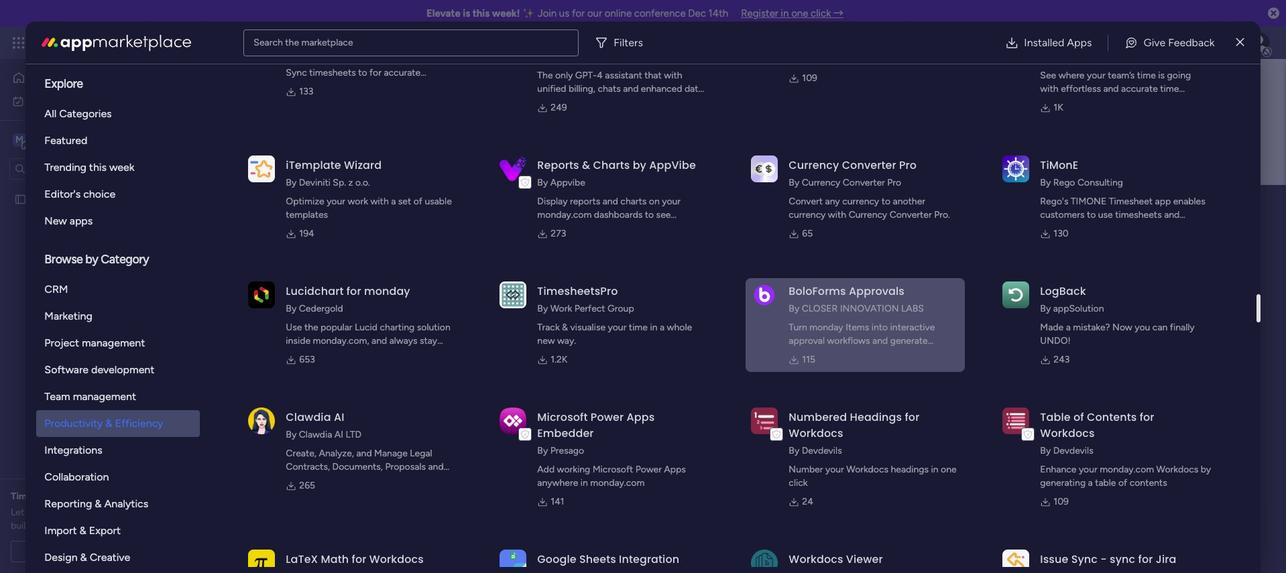 Task type: describe. For each thing, give the bounding box(es) containing it.
creative
[[90, 551, 130, 564]]

& for creative
[[80, 551, 87, 564]]

0 vertical spatial workspace
[[57, 133, 110, 146]]

billing,
[[569, 83, 595, 95]]

to up reporting.
[[358, 67, 367, 78]]

lucidchart
[[286, 284, 344, 299]]

by inside numbered headings for workdocs by devdevils
[[789, 445, 800, 457]]

and down legal
[[428, 461, 444, 473]]

help image
[[1202, 36, 1215, 50]]

microsoft inside add working microsoft power apps anywhere in monday.com
[[593, 464, 633, 475]]

and inside turn monday items into interactive approval workflows and generate templated documents.
[[872, 335, 888, 347]]

week
[[109, 161, 134, 174]]

schedule
[[44, 546, 83, 557]]

workdocs right math
[[369, 552, 424, 567]]

file.
[[944, 54, 959, 65]]

anywhere
[[537, 477, 578, 489]]

reporting
[[45, 498, 92, 510]]

add to favorites image
[[866, 332, 880, 346]]

& for efficiency
[[106, 417, 112, 430]]

to left clockify. on the left top of the page
[[397, 54, 406, 65]]

meeting
[[92, 546, 127, 557]]

create, analyze, and manage legal contracts, documents, proposals and more - seamlessly with clawdia
[[286, 448, 444, 486]]

your inside track & visualise your time in a whole new way.
[[608, 322, 627, 333]]

search everything image
[[1172, 36, 1186, 50]]

my
[[30, 95, 42, 106]]

1 vertical spatial dashboards
[[302, 303, 351, 314]]

timesheetspro by work perfect group
[[537, 284, 634, 315]]

working
[[557, 464, 590, 475]]

usable
[[425, 196, 452, 207]]

inbox image
[[1080, 36, 1094, 50]]

so
[[32, 520, 41, 532]]

by inside microsoft power apps embedder by presago
[[537, 445, 548, 457]]

see for see where your team's time is going with effortless and accurate time tracking built into each item.
[[1040, 70, 1056, 81]]

convert any currency to another currency with currency converter pro.
[[789, 196, 950, 221]]

productivity
[[45, 417, 103, 430]]

enhance your monday.com workdocs by generating a table of contents
[[1040, 464, 1211, 489]]

sync inside 'issue sync - sync for jira cloud'
[[1110, 552, 1136, 567]]

1 vertical spatial time
[[1160, 83, 1179, 95]]

recent boards
[[253, 270, 323, 283]]

0 vertical spatial management
[[135, 35, 208, 50]]

team
[[45, 390, 70, 403]]

an
[[49, 491, 59, 502]]

public board image
[[14, 193, 27, 206]]

by inside timone by rego consulting
[[1040, 177, 1051, 188]]

table of contents for workdocs by devdevils
[[1040, 410, 1155, 457]]

24
[[802, 496, 813, 508]]

workdocs inside enhance your monday.com workdocs by generating a table of contents
[[1157, 464, 1199, 475]]

your inside see where your team's time is going with effortless and accurate time tracking built into each item.
[[1087, 70, 1106, 81]]

home button
[[8, 67, 144, 89]]

2 vertical spatial workspace
[[465, 303, 510, 314]]

monday.com inside display reports and charts on your monday.com dashboards to see statistics of your boards.
[[537, 209, 592, 221]]

0 horizontal spatial by
[[85, 252, 98, 267]]

timesheets inside connect the monday.com to clockify. sync timesheets to for accurate invoicing and reporting.
[[309, 67, 356, 78]]

monday.com inside add working microsoft power apps anywhere in monday.com
[[590, 477, 645, 489]]

0 horizontal spatial 109
[[802, 72, 817, 84]]

can
[[1153, 322, 1168, 333]]

give
[[1144, 36, 1166, 49]]

by inside table of contents for workdocs by devdevils
[[1040, 445, 1051, 457]]

project
[[45, 337, 79, 349]]

timesheets inside rego's timone timesheet app enables customers to use timesheets and provide insights on monday.com
[[1115, 209, 1162, 221]]

0 vertical spatial pro
[[899, 158, 917, 173]]

1 vertical spatial currency
[[789, 209, 826, 221]]

2 horizontal spatial this
[[473, 7, 490, 19]]

enhance
[[1040, 464, 1077, 475]]

register in one click →
[[741, 7, 844, 19]]

time for see where your team's time is going with effortless and accurate time tracking built into each item.
[[1137, 70, 1156, 81]]

65
[[802, 228, 813, 239]]

notifications image
[[1051, 36, 1064, 50]]

for inside numbered headings for workdocs by devdevils
[[905, 410, 920, 425]]

built inside time for an expert review let our experts review what you've built so far. free of charge
[[11, 520, 29, 532]]

charts
[[593, 158, 630, 173]]

2 vertical spatial this
[[447, 303, 463, 314]]

filters button
[[590, 29, 654, 56]]

for right the us
[[572, 7, 585, 19]]

give feedback button
[[1114, 29, 1226, 56]]

installed
[[1024, 36, 1064, 49]]

monday.com inside connect the monday.com to clockify. sync timesheets to for accurate invoicing and reporting.
[[341, 54, 395, 65]]

sp.
[[333, 177, 346, 188]]

marketplace
[[301, 37, 353, 48]]

→
[[834, 7, 844, 19]]

in inside add working microsoft power apps anywhere in monday.com
[[581, 477, 588, 489]]

0 vertical spatial converter
[[842, 158, 896, 173]]

rego's
[[1040, 196, 1069, 207]]

management for project management
[[82, 337, 145, 349]]

for inside table of contents for workdocs by devdevils
[[1140, 410, 1155, 425]]

integration
[[619, 552, 679, 567]]

enables
[[1173, 196, 1206, 207]]

1 vertical spatial workspace
[[392, 190, 507, 220]]

the
[[537, 70, 553, 81]]

invoicing
[[286, 80, 324, 92]]

& for analytics
[[95, 498, 102, 510]]

monday inside "lucidchart for monday by cedergold"
[[364, 284, 410, 299]]

dashboards inside display reports and charts on your monday.com dashboards to see statistics of your boards.
[[594, 209, 643, 221]]

see plans
[[235, 37, 275, 48]]

0 vertical spatial currency
[[789, 158, 839, 173]]

0 vertical spatial you
[[353, 303, 368, 314]]

by inside reports & charts by appvibe by appvibe
[[537, 177, 548, 188]]

productivity & efficiency
[[45, 417, 163, 430]]

with inside convert any currency to another currency with currency converter pro.
[[828, 209, 846, 221]]

made
[[1040, 322, 1064, 333]]

efficiency
[[115, 417, 163, 430]]

194
[[299, 228, 314, 239]]

of inside enhance your monday.com workdocs by generating a table of contents
[[1119, 477, 1127, 489]]

Main workspace field
[[331, 190, 1232, 220]]

a inside made a mistake? now you can finally undo!
[[1066, 322, 1071, 333]]

for inside 'issue sync - sync for jira cloud'
[[1138, 552, 1153, 567]]

members
[[339, 270, 384, 283]]

that
[[645, 70, 662, 81]]

and up documents, in the bottom left of the page
[[356, 448, 372, 459]]

boloforms approvals by closer innovation labs
[[789, 284, 924, 315]]

m
[[15, 134, 23, 145]]

0 horizontal spatial one
[[791, 7, 808, 19]]

track & visualise your time in a whole new way.
[[537, 322, 692, 347]]

1 vertical spatial currency
[[802, 177, 840, 188]]

1 horizontal spatial data
[[879, 54, 898, 65]]

visited
[[371, 303, 399, 314]]

item.
[[1139, 97, 1160, 108]]

for right math
[[352, 552, 366, 567]]

workdocs inside table of contents for workdocs by devdevils
[[1040, 426, 1095, 441]]

editor's
[[45, 188, 81, 201]]

and inside rego's timone timesheet app enables customers to use timesheets and provide insights on monday.com
[[1164, 209, 1180, 221]]

for inside connect the monday.com to clockify. sync timesheets to for accurate invoicing and reporting.
[[369, 67, 382, 78]]

0 vertical spatial monday
[[60, 35, 106, 50]]

devdevils inside numbered headings for workdocs by devdevils
[[802, 445, 842, 457]]

and inside use the popular lucid charting solution inside monday.com, and always stay sync across your organization.
[[372, 335, 387, 347]]

apps
[[70, 215, 93, 227]]

provide
[[1040, 223, 1072, 234]]

headings
[[891, 464, 929, 475]]

templated
[[789, 349, 832, 360]]

charting
[[380, 322, 415, 333]]

1 vertical spatial main workspace
[[335, 190, 507, 220]]

sync inside connect the monday.com to clockify. sync timesheets to for accurate invoicing and reporting.
[[286, 67, 307, 78]]

made a mistake? now you can finally undo!
[[1040, 322, 1195, 347]]

latex math for workdocs
[[286, 552, 424, 567]]

workdocs inside numbered headings for workdocs by devdevils
[[789, 426, 843, 441]]

permissions
[[400, 270, 457, 283]]

lucid
[[355, 322, 378, 333]]

boards
[[253, 303, 282, 314]]

currency inside convert any currency to another currency with currency converter pro.
[[849, 209, 887, 221]]

0 vertical spatial our
[[587, 7, 602, 19]]

dapulse x slim image
[[1236, 35, 1244, 51]]

itemplate wizard by deviniti sp. z o.o.
[[286, 158, 382, 188]]

a inside enhance your monday.com workdocs by generating a table of contents
[[1088, 477, 1093, 489]]

- inside 'issue sync - sync for jira cloud'
[[1101, 552, 1107, 567]]

consulting
[[1078, 177, 1123, 188]]

viewer
[[846, 552, 883, 567]]

in up solution
[[437, 303, 445, 314]]

browse
[[45, 252, 83, 267]]

schedule a meeting
[[44, 546, 127, 557]]

0 vertical spatial currency
[[842, 196, 879, 207]]

search
[[254, 37, 283, 48]]

installed apps button
[[995, 29, 1103, 56]]

work for monday
[[108, 35, 132, 50]]

your inside optimize your work with a set of usable templates
[[327, 196, 345, 207]]

0 vertical spatial review
[[92, 491, 121, 502]]

apps inside button
[[1067, 36, 1092, 49]]

is inside see where your team's time is going with effortless and accurate time tracking built into each item.
[[1158, 70, 1165, 81]]

monday inside turn monday items into interactive approval workflows and generate templated documents.
[[810, 322, 843, 333]]

of inside table of contents for workdocs by devdevils
[[1074, 410, 1084, 425]]

optimize
[[286, 196, 324, 207]]

one inside number your workdocs headings in one click
[[941, 464, 957, 475]]

each
[[1116, 97, 1136, 108]]

feedback
[[1168, 36, 1215, 49]]

in inside number your workdocs headings in one click
[[931, 464, 939, 475]]

apps inside microsoft power apps embedder by presago
[[627, 410, 655, 425]]

experts
[[43, 507, 74, 518]]

invite members image
[[1110, 36, 1123, 50]]

plans
[[253, 37, 275, 48]]

appsolution
[[1053, 303, 1104, 315]]

✨
[[523, 7, 535, 19]]

monday.com inside rego's timone timesheet app enables customers to use timesheets and provide insights on monday.com
[[1122, 223, 1177, 234]]

for inside time for an expert review let our experts review what you've built so far. free of charge
[[34, 491, 47, 502]]

whole
[[667, 322, 692, 333]]

power inside microsoft power apps embedder by presago
[[591, 410, 624, 425]]

into inside turn monday items into interactive approval workflows and generate templated documents.
[[872, 322, 888, 333]]

0 vertical spatial ai
[[334, 410, 344, 425]]

contracts,
[[286, 461, 330, 473]]

by inside reports & charts by appvibe by appvibe
[[633, 158, 646, 173]]

built inside see where your team's time is going with effortless and accurate time tracking built into each item.
[[1077, 97, 1095, 108]]

team management
[[45, 390, 136, 403]]

in right register
[[781, 7, 789, 19]]

1 vertical spatial converter
[[843, 177, 885, 188]]

& for visualise
[[562, 322, 568, 333]]

apps image
[[1139, 36, 1153, 50]]

connect
[[286, 54, 322, 65]]

your inside enhance your monday.com workdocs by generating a table of contents
[[1079, 464, 1098, 475]]

use
[[286, 322, 302, 333]]

always
[[389, 335, 418, 347]]

browse by category
[[45, 252, 149, 267]]



Task type: locate. For each thing, give the bounding box(es) containing it.
latex
[[286, 552, 318, 567]]

visualise
[[570, 322, 606, 333]]

&
[[582, 158, 590, 173], [562, 322, 568, 333], [106, 417, 112, 430], [95, 498, 102, 510], [79, 524, 86, 537], [80, 551, 87, 564]]

review up import & export
[[76, 507, 104, 518]]

app logo image
[[248, 155, 275, 182], [500, 155, 527, 182], [751, 155, 778, 182], [1003, 155, 1030, 182], [248, 281, 275, 308], [500, 281, 527, 308], [751, 281, 778, 308], [1003, 281, 1030, 308], [248, 408, 275, 434], [500, 408, 527, 434], [751, 408, 778, 434], [1003, 408, 1030, 434], [751, 550, 778, 573], [248, 550, 275, 573], [500, 550, 527, 573], [1003, 550, 1030, 573]]

0 vertical spatial dashboards
[[594, 209, 643, 221]]

time down going in the top right of the page
[[1160, 83, 1179, 95]]

0 vertical spatial click
[[811, 7, 831, 19]]

1 vertical spatial our
[[27, 507, 40, 518]]

& right free
[[79, 524, 86, 537]]

categories
[[59, 107, 112, 120]]

by inside enhance your monday.com workdocs by generating a table of contents
[[1201, 464, 1211, 475]]

0 vertical spatial clawdia
[[286, 410, 331, 425]]

of inside optimize your work with a set of usable templates
[[414, 196, 422, 207]]

1 vertical spatial 109
[[1054, 496, 1069, 508]]

0 vertical spatial is
[[463, 7, 470, 19]]

power inside add working microsoft power apps anywhere in monday.com
[[636, 464, 662, 475]]

accurate inside see where your team's time is going with effortless and accurate time tracking built into each item.
[[1121, 83, 1158, 95]]

z
[[348, 177, 353, 188]]

2 vertical spatial monday
[[810, 322, 843, 333]]

schedule a meeting button
[[11, 541, 160, 563]]

2 vertical spatial time
[[629, 322, 648, 333]]

1 horizontal spatial our
[[587, 7, 602, 19]]

review
[[92, 491, 121, 502], [76, 507, 104, 518]]

1 horizontal spatial on
[[1109, 223, 1120, 234]]

tracking
[[1040, 97, 1074, 108]]

109 down generating
[[1054, 496, 1069, 508]]

and down assistant
[[623, 83, 639, 95]]

work down o.o.
[[348, 196, 368, 207]]

generate
[[890, 335, 928, 347]]

main right 'workspace' image
[[31, 133, 54, 146]]

boards and dashboards you visited recently in this workspace
[[253, 303, 510, 314]]

0 horizontal spatial test
[[32, 193, 49, 205]]

0 horizontal spatial on
[[649, 196, 660, 207]]

0 vertical spatial main workspace
[[31, 133, 110, 146]]

in right headings
[[931, 464, 939, 475]]

workdocs viewer
[[789, 552, 883, 567]]

popular
[[321, 322, 352, 333]]

1 vertical spatial ai
[[334, 429, 343, 441]]

and up the use
[[284, 303, 300, 314]]

to inside convert any currency to another currency with currency converter pro.
[[882, 196, 891, 207]]

& left what
[[95, 498, 102, 510]]

ai up analyze,
[[334, 410, 344, 425]]

workdocs down table
[[1040, 426, 1095, 441]]

dashboards down the lucidchart
[[302, 303, 351, 314]]

your down monday.com,
[[337, 349, 356, 360]]

1 horizontal spatial test
[[276, 334, 293, 345]]

0 vertical spatial 109
[[802, 72, 817, 84]]

1 horizontal spatial see
[[1040, 70, 1056, 81]]

workdocs down numbered headings for workdocs by devdevils at right
[[846, 464, 889, 475]]

going
[[1167, 70, 1191, 81]]

the for connect
[[325, 54, 339, 65]]

see for see plans
[[235, 37, 251, 48]]

0 vertical spatial data
[[879, 54, 898, 65]]

register
[[741, 7, 779, 19]]

in inside track & visualise your time in a whole new way.
[[650, 322, 657, 333]]

by up add at the left
[[537, 445, 548, 457]]

numbered
[[789, 410, 847, 425]]

work up all
[[45, 95, 65, 106]]

0 horizontal spatial sync
[[286, 349, 306, 360]]

14th
[[709, 7, 728, 19]]

0 vertical spatial on
[[649, 196, 660, 207]]

click inside number your workdocs headings in one click
[[789, 477, 808, 489]]

microsoft inside microsoft power apps embedder by presago
[[537, 410, 588, 425]]

1 horizontal spatial you
[[1135, 322, 1150, 333]]

accurate up item.
[[1121, 83, 1158, 95]]

0 horizontal spatial is
[[463, 7, 470, 19]]

by inside "lucidchart for monday by cedergold"
[[286, 303, 297, 315]]

of inside time for an expert review let our experts review what you've built so far. free of charge
[[80, 520, 89, 532]]

items
[[846, 322, 869, 333]]

timesheets
[[309, 67, 356, 78], [1115, 209, 1162, 221]]

1 horizontal spatial built
[[1077, 97, 1095, 108]]

- inside create, analyze, and manage legal contracts, documents, proposals and more - seamlessly with clawdia
[[310, 475, 314, 486]]

work inside button
[[45, 95, 65, 106]]

to inside rego's timone timesheet app enables customers to use timesheets and provide insights on monday.com
[[1087, 209, 1096, 221]]

by up create,
[[286, 429, 297, 441]]

by
[[633, 158, 646, 173], [85, 252, 98, 267], [1201, 464, 1211, 475]]

1 vertical spatial microsoft
[[593, 464, 633, 475]]

currency up convert
[[789, 158, 839, 173]]

monday.com up statistics
[[537, 209, 592, 221]]

your up the effortless
[[1087, 70, 1106, 81]]

converter inside convert any currency to another currency with currency converter pro.
[[890, 209, 932, 221]]

my work button
[[8, 90, 144, 112]]

& up way.
[[562, 322, 568, 333]]

reports & charts by appvibe by appvibe
[[537, 158, 696, 188]]

give feedback
[[1144, 36, 1215, 49]]

by up enhance
[[1040, 445, 1051, 457]]

see inside see where your team's time is going with effortless and accurate time tracking built into each item.
[[1040, 70, 1056, 81]]

see inside button
[[235, 37, 251, 48]]

your up see
[[662, 196, 681, 207]]

currency down currency converter pro by currency converter pro in the top of the page
[[849, 209, 887, 221]]

monday work management
[[60, 35, 208, 50]]

on inside display reports and charts on your monday.com dashboards to see statistics of your boards.
[[649, 196, 660, 207]]

with up tracking
[[1040, 83, 1059, 95]]

built down the let
[[11, 520, 29, 532]]

work up home button
[[108, 35, 132, 50]]

solution
[[417, 322, 450, 333]]

with inside create, analyze, and manage legal contracts, documents, proposals and more - seamlessly with clawdia
[[365, 475, 383, 486]]

2 vertical spatial apps
[[664, 464, 686, 475]]

what
[[106, 507, 127, 518]]

265
[[299, 480, 315, 492]]

microsoft right working
[[593, 464, 633, 475]]

with inside optimize your work with a set of usable templates
[[370, 196, 389, 207]]

2 vertical spatial converter
[[890, 209, 932, 221]]

main workspace down all categories
[[31, 133, 110, 146]]

click down number
[[789, 477, 808, 489]]

generating
[[1040, 477, 1086, 489]]

is right elevate
[[463, 7, 470, 19]]

the up connect
[[285, 37, 299, 48]]

1 vertical spatial review
[[76, 507, 104, 518]]

only
[[555, 70, 573, 81]]

work for my
[[45, 95, 65, 106]]

0 horizontal spatial main
[[31, 133, 54, 146]]

your left boards.
[[589, 223, 608, 234]]

by up optimize
[[286, 177, 297, 188]]

work
[[108, 35, 132, 50], [45, 95, 65, 106], [348, 196, 368, 207]]

workdocs up contents at the right of the page
[[1157, 464, 1199, 475]]

main inside workspace selection element
[[31, 133, 54, 146]]

our left online
[[587, 7, 602, 19]]

monday.com down working
[[590, 477, 645, 489]]

dec
[[688, 7, 706, 19]]

see where your team's time is going with effortless and accurate time tracking built into each item.
[[1040, 70, 1191, 108]]

wizard
[[344, 158, 382, 173]]

you left can
[[1135, 322, 1150, 333]]

a inside optimize your work with a set of usable templates
[[391, 196, 396, 207]]

time inside track & visualise your time in a whole new way.
[[629, 322, 648, 333]]

our up so
[[27, 507, 40, 518]]

and inside display reports and charts on your monday.com dashboards to see statistics of your boards.
[[603, 196, 618, 207]]

1 vertical spatial test
[[276, 334, 293, 345]]

1 vertical spatial on
[[1109, 223, 1120, 234]]

review up what
[[92, 491, 121, 502]]

in left whole
[[650, 322, 657, 333]]

devdevils inside table of contents for workdocs by devdevils
[[1053, 445, 1094, 457]]

apps marketplace image
[[42, 35, 191, 51]]

built down the effortless
[[1077, 97, 1095, 108]]

main down o.o.
[[335, 190, 386, 220]]

csv
[[923, 54, 942, 65]]

conference
[[634, 7, 686, 19]]

a inside track & visualise your time in a whole new way.
[[660, 322, 665, 333]]

with inside see where your team's time is going with effortless and accurate time tracking built into each item.
[[1040, 83, 1059, 95]]

your down group
[[608, 322, 627, 333]]

main workspace
[[31, 133, 110, 146], [335, 190, 507, 220]]

by inside boloforms approvals by closer innovation labs
[[789, 303, 800, 315]]

for right contents
[[1140, 410, 1155, 425]]

0 horizontal spatial you
[[353, 303, 368, 314]]

2 horizontal spatial work
[[348, 196, 368, 207]]

monday.com down app
[[1122, 223, 1177, 234]]

boloforms
[[789, 284, 846, 299]]

0 horizontal spatial microsoft
[[537, 410, 588, 425]]

sheets
[[579, 552, 616, 567]]

sync inside 'issue sync - sync for jira cloud'
[[1071, 552, 1098, 567]]

the down marketplace
[[325, 54, 339, 65]]

for down members
[[347, 284, 361, 299]]

your inside use the popular lucid charting solution inside monday.com, and always stay sync across your organization.
[[337, 349, 356, 360]]

click left → on the right top
[[811, 7, 831, 19]]

1 horizontal spatial power
[[636, 464, 662, 475]]

0 vertical spatial main
[[31, 133, 54, 146]]

1 vertical spatial management
[[82, 337, 145, 349]]

0 vertical spatial see
[[235, 37, 251, 48]]

monday up visited
[[364, 284, 410, 299]]

0 vertical spatial test
[[32, 193, 49, 205]]

your inside number your workdocs headings in one click
[[825, 464, 844, 475]]

new
[[537, 335, 555, 347]]

data inside the only gpt-4 assistant that with unified billing, chats and enhanced data privacy.
[[685, 83, 703, 95]]

and down app
[[1164, 209, 1180, 221]]

undo!
[[1040, 335, 1071, 347]]

and inside the only gpt-4 assistant that with unified billing, chats and enhanced data privacy.
[[623, 83, 639, 95]]

1 vertical spatial apps
[[627, 410, 655, 425]]

your down sp.
[[327, 196, 345, 207]]

dashboards up boards.
[[594, 209, 643, 221]]

by inside timesheetspro by work perfect group
[[537, 303, 548, 315]]

by inside logback by appsolution
[[1040, 303, 1051, 315]]

import
[[45, 524, 77, 537]]

0 vertical spatial into
[[1098, 97, 1114, 108]]

for up reporting.
[[369, 67, 382, 78]]

is left going in the top right of the page
[[1158, 70, 1165, 81]]

of inside display reports and charts on your monday.com dashboards to see statistics of your boards.
[[578, 223, 587, 234]]

option
[[0, 187, 171, 190]]

test
[[32, 193, 49, 205], [276, 334, 293, 345]]

0 vertical spatial timesheets
[[309, 67, 356, 78]]

to left see
[[645, 209, 654, 221]]

2 vertical spatial management
[[73, 390, 136, 403]]

currency right any
[[842, 196, 879, 207]]

& left the efficiency
[[106, 417, 112, 430]]

search the marketplace
[[254, 37, 353, 48]]

test down the use
[[276, 334, 293, 345]]

& for export
[[79, 524, 86, 537]]

built
[[1077, 97, 1095, 108], [11, 520, 29, 532]]

the inside use the popular lucid charting solution inside monday.com, and always stay sync across your organization.
[[304, 322, 318, 333]]

software development
[[45, 363, 154, 376]]

workdocs inside number your workdocs headings in one click
[[846, 464, 889, 475]]

1 vertical spatial one
[[941, 464, 957, 475]]

1 vertical spatial -
[[1101, 552, 1107, 567]]

this left week!
[[473, 7, 490, 19]]

timesheets down timesheet on the right top of the page
[[1115, 209, 1162, 221]]

to left another
[[882, 196, 891, 207]]

and down team's
[[1103, 83, 1119, 95]]

elevate is this week! ✨ join us for our online conference dec 14th
[[426, 7, 728, 19]]

and right 133
[[326, 80, 342, 92]]

cloud
[[1040, 568, 1073, 573]]

0 horizontal spatial work
[[45, 95, 65, 106]]

use the popular lucid charting solution inside monday.com, and always stay sync across your organization.
[[286, 322, 450, 360]]

0 horizontal spatial accurate
[[384, 67, 421, 78]]

0 horizontal spatial main workspace
[[31, 133, 110, 146]]

timone
[[1040, 158, 1079, 173]]

test inside list box
[[32, 193, 49, 205]]

management for team management
[[73, 390, 136, 403]]

clawdia inside create, analyze, and manage legal contracts, documents, proposals and more - seamlessly with clawdia
[[386, 475, 419, 486]]

online
[[605, 7, 632, 19]]

your up table
[[1079, 464, 1098, 475]]

monday.com inside enhance your monday.com workdocs by generating a table of contents
[[1100, 464, 1154, 475]]

to inside display reports and charts on your monday.com dashboards to see statistics of your boards.
[[645, 209, 654, 221]]

0 horizontal spatial data
[[685, 83, 703, 95]]

contents
[[1130, 477, 1167, 489]]

0 horizontal spatial the
[[285, 37, 299, 48]]

1 horizontal spatial into
[[1098, 97, 1114, 108]]

0 horizontal spatial apps
[[627, 410, 655, 425]]

cedergold
[[299, 303, 343, 315]]

rego
[[1053, 177, 1075, 188]]

monday
[[60, 35, 106, 50], [364, 284, 410, 299], [810, 322, 843, 333]]

new apps
[[45, 215, 93, 227]]

2 devdevils from the left
[[1053, 445, 1094, 457]]

1 horizontal spatial currency
[[842, 196, 879, 207]]

1 vertical spatial sync
[[1071, 552, 1098, 567]]

seamlessly
[[316, 475, 363, 486]]

1 horizontal spatial apps
[[664, 464, 686, 475]]

2 horizontal spatial the
[[325, 54, 339, 65]]

2 vertical spatial by
[[1201, 464, 1211, 475]]

1 vertical spatial click
[[789, 477, 808, 489]]

1 vertical spatial monday
[[364, 284, 410, 299]]

our inside time for an expert review let our experts review what you've built so far. free of charge
[[27, 507, 40, 518]]

1 vertical spatial work
[[45, 95, 65, 106]]

Search in workspace field
[[28, 161, 112, 176]]

1 vertical spatial the
[[325, 54, 339, 65]]

with down documents, in the bottom left of the page
[[365, 475, 383, 486]]

sync left jira
[[1110, 552, 1136, 567]]

and up organization.
[[372, 335, 387, 347]]

microsoft up embedder at the left
[[537, 410, 588, 425]]

0 horizontal spatial into
[[872, 322, 888, 333]]

0 horizontal spatial this
[[89, 161, 107, 174]]

1 horizontal spatial click
[[811, 7, 831, 19]]

and up documents.
[[872, 335, 888, 347]]

by inside currency converter pro by currency converter pro
[[789, 177, 800, 188]]

workdocs down numbered
[[789, 426, 843, 441]]

timone
[[1071, 196, 1107, 207]]

1 vertical spatial pro
[[887, 177, 901, 188]]

1 vertical spatial this
[[89, 161, 107, 174]]

sync inside use the popular lucid charting solution inside monday.com, and always stay sync across your organization.
[[286, 349, 306, 360]]

test link
[[233, 321, 897, 359]]

power down microsoft power apps embedder by presago
[[636, 464, 662, 475]]

new
[[45, 215, 67, 227]]

use
[[1098, 209, 1113, 221]]

1 vertical spatial clawdia
[[299, 429, 332, 441]]

by up number
[[789, 445, 800, 457]]

a right the "made"
[[1066, 322, 1071, 333]]

into inside see where your team's time is going with effortless and accurate time tracking built into each item.
[[1098, 97, 1114, 108]]

legal
[[410, 448, 432, 459]]

0 horizontal spatial devdevils
[[802, 445, 842, 457]]

2 vertical spatial work
[[348, 196, 368, 207]]

the
[[285, 37, 299, 48], [325, 54, 339, 65], [304, 322, 318, 333]]

templates
[[286, 209, 328, 221]]

0 horizontal spatial dashboards
[[302, 303, 351, 314]]

of
[[414, 196, 422, 207], [578, 223, 587, 234], [1074, 410, 1084, 425], [1119, 477, 1127, 489], [80, 520, 89, 532]]

for inside "lucidchart for monday by cedergold"
[[347, 284, 361, 299]]

documents,
[[332, 461, 383, 473]]

documents.
[[834, 349, 884, 360]]

workspace selection element
[[13, 132, 112, 149]]

1 horizontal spatial the
[[304, 322, 318, 333]]

monday down closer
[[810, 322, 843, 333]]

by up "turn"
[[789, 303, 800, 315]]

with down any
[[828, 209, 846, 221]]

by inside clawdia ai by clawdia ai ltd
[[286, 429, 297, 441]]

converter
[[842, 158, 896, 173], [843, 177, 885, 188], [890, 209, 932, 221]]

workspace image
[[13, 132, 26, 147]]

sync
[[286, 349, 306, 360], [1110, 552, 1136, 567]]

monday.com up reporting.
[[341, 54, 395, 65]]

see plans button
[[216, 33, 281, 53]]

clawdia
[[286, 410, 331, 425], [299, 429, 332, 441], [386, 475, 419, 486]]

& for charts
[[582, 158, 590, 173]]

0 horizontal spatial -
[[310, 475, 314, 486]]

1 horizontal spatial accurate
[[1121, 83, 1158, 95]]

accurate inside connect the monday.com to clockify. sync timesheets to for accurate invoicing and reporting.
[[384, 67, 421, 78]]

in down working
[[581, 477, 588, 489]]

import & export
[[45, 524, 121, 537]]

all categories
[[45, 107, 112, 120]]

& inside reports & charts by appvibe by appvibe
[[582, 158, 590, 173]]

1 horizontal spatial sync
[[1071, 552, 1098, 567]]

0 vertical spatial built
[[1077, 97, 1095, 108]]

by up display
[[537, 177, 548, 188]]

for right headings at the bottom
[[905, 410, 920, 425]]

trending this week
[[45, 161, 134, 174]]

1 vertical spatial by
[[85, 252, 98, 267]]

on up see
[[649, 196, 660, 207]]

us
[[559, 7, 569, 19]]

brad klo image
[[1249, 32, 1270, 54]]

group
[[608, 303, 634, 315]]

pro
[[899, 158, 917, 173], [887, 177, 901, 188]]

with up enhanced
[[664, 70, 682, 81]]

with inside the only gpt-4 assistant that with unified billing, chats and enhanced data privacy.
[[664, 70, 682, 81]]

the inside connect the monday.com to clockify. sync timesheets to for accurate invoicing and reporting.
[[325, 54, 339, 65]]

and inside see where your team's time is going with effortless and accurate time tracking built into each item.
[[1103, 83, 1119, 95]]

assistant
[[605, 70, 642, 81]]

select product image
[[12, 36, 25, 50]]

by up the "made"
[[1040, 303, 1051, 315]]

the for use
[[304, 322, 318, 333]]

1 vertical spatial main
[[335, 190, 386, 220]]

2 vertical spatial the
[[304, 322, 318, 333]]

0 horizontal spatial sync
[[286, 67, 307, 78]]

workdocs left viewer
[[789, 552, 843, 567]]

add working microsoft power apps anywhere in monday.com
[[537, 464, 686, 489]]

into down innovation
[[872, 322, 888, 333]]

apps inside add working microsoft power apps anywhere in monday.com
[[664, 464, 686, 475]]

133
[[299, 86, 313, 97]]

organization.
[[358, 349, 412, 360]]

and inside connect the monday.com to clockify. sync timesheets to for accurate invoicing and reporting.
[[326, 80, 342, 92]]

by inside itemplate wizard by deviniti sp. z o.o.
[[286, 177, 297, 188]]

all
[[45, 107, 56, 120]]

1 horizontal spatial devdevils
[[1053, 445, 1094, 457]]

1 devdevils from the left
[[802, 445, 842, 457]]

you inside made a mistake? now you can finally undo!
[[1135, 322, 1150, 333]]

reporting.
[[344, 80, 385, 92]]

2 horizontal spatial apps
[[1067, 36, 1092, 49]]

0 horizontal spatial time
[[629, 322, 648, 333]]

1 horizontal spatial 109
[[1054, 496, 1069, 508]]

contents
[[1087, 410, 1137, 425]]

main workspace inside workspace selection element
[[31, 133, 110, 146]]

to up insights
[[1087, 209, 1096, 221]]

crm
[[45, 283, 68, 296]]

timesheets up invoicing
[[309, 67, 356, 78]]

on inside rego's timone timesheet app enables customers to use timesheets and provide insights on monday.com
[[1109, 223, 1120, 234]]

more
[[286, 475, 308, 486]]

time for track & visualise your time in a whole new way.
[[629, 322, 648, 333]]

2 horizontal spatial by
[[1201, 464, 1211, 475]]

the for search
[[285, 37, 299, 48]]

monday up home button
[[60, 35, 106, 50]]

team's
[[1108, 70, 1135, 81]]

0 vertical spatial accurate
[[384, 67, 421, 78]]

work inside optimize your work with a set of usable templates
[[348, 196, 368, 207]]

a inside schedule a meeting button
[[85, 546, 90, 557]]

test list box
[[0, 185, 171, 392]]

1 vertical spatial is
[[1158, 70, 1165, 81]]

and left charts
[[603, 196, 618, 207]]

0 vertical spatial -
[[310, 475, 314, 486]]

0 vertical spatial sync
[[286, 349, 306, 360]]

sync down connect
[[286, 67, 307, 78]]



Task type: vqa. For each thing, say whether or not it's contained in the screenshot.
the topmost dashboards
yes



